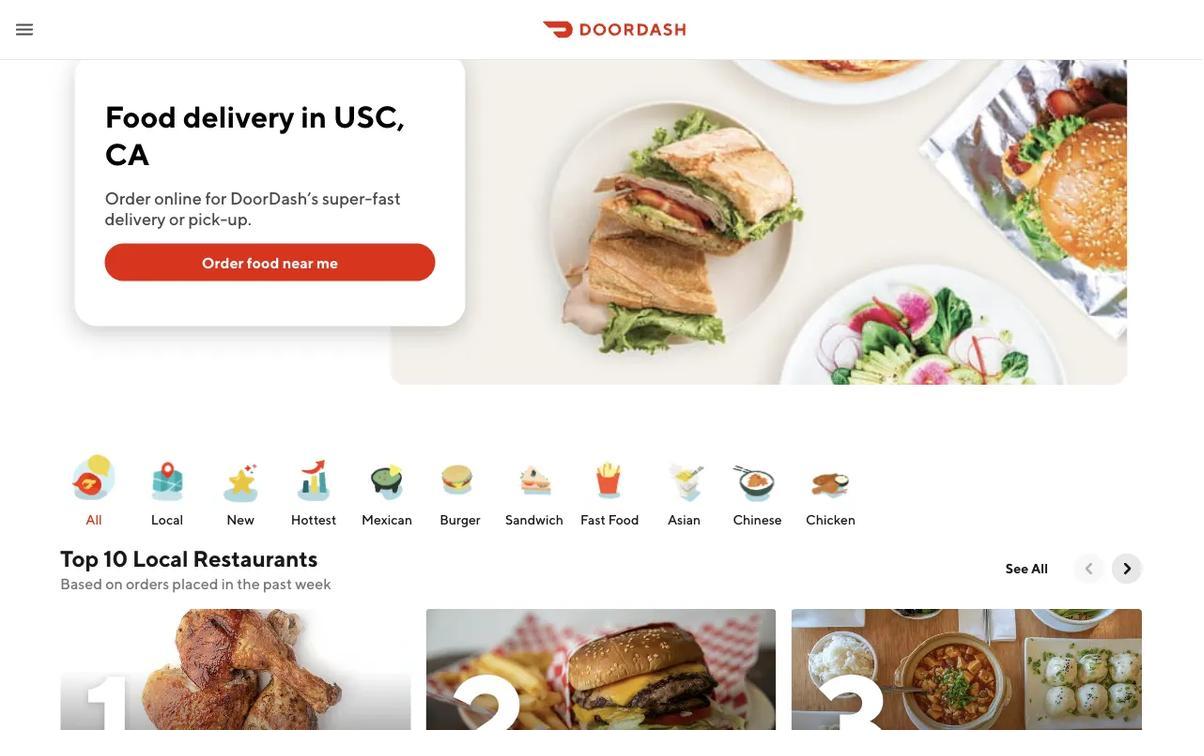 Task type: describe. For each thing, give the bounding box(es) containing it.
orders
[[126, 575, 169, 593]]

food inside food delivery in usc, ca
[[105, 99, 177, 134]]

fast food
[[581, 512, 639, 528]]

based
[[60, 575, 102, 593]]

super-
[[322, 188, 373, 209]]

up.
[[228, 209, 252, 229]]

food
[[247, 254, 279, 272]]

top 10 local restaurants based on orders placed in the past week
[[60, 545, 331, 593]]

see all
[[1006, 561, 1048, 577]]

open menu image
[[13, 18, 36, 41]]

burger
[[440, 512, 481, 528]]

ca
[[105, 137, 149, 172]]

mexican
[[362, 512, 412, 528]]

order for order online for doordash's super-fast delivery or pick-up.
[[105, 188, 151, 209]]

usc,
[[333, 99, 405, 134]]

0 vertical spatial local
[[151, 512, 183, 528]]

food delivery in usc, ca
[[105, 99, 405, 172]]

next button of carousel image
[[1118, 560, 1137, 579]]

order food near me button
[[105, 244, 435, 281]]

0 horizontal spatial all
[[86, 512, 102, 528]]

10
[[103, 545, 128, 572]]

fast
[[373, 188, 401, 209]]

order online for doordash's super-fast delivery or pick-up.
[[105, 188, 401, 229]]

the
[[237, 575, 260, 593]]

doordash's
[[230, 188, 319, 209]]



Task type: vqa. For each thing, say whether or not it's contained in the screenshot.
the top in
yes



Task type: locate. For each thing, give the bounding box(es) containing it.
1 vertical spatial delivery
[[105, 209, 166, 229]]

1 horizontal spatial in
[[301, 99, 327, 134]]

all right see
[[1032, 561, 1048, 577]]

1 vertical spatial all
[[1032, 561, 1048, 577]]

order inside order online for doordash's super-fast delivery or pick-up.
[[105, 188, 151, 209]]

local inside top 10 local restaurants based on orders placed in the past week
[[132, 545, 188, 572]]

1 vertical spatial in
[[221, 575, 234, 593]]

0 vertical spatial delivery
[[183, 99, 295, 134]]

order for order food near me
[[202, 254, 244, 272]]

in inside food delivery in usc, ca
[[301, 99, 327, 134]]

me
[[317, 254, 338, 272]]

in left usc,
[[301, 99, 327, 134]]

sandwich
[[505, 512, 564, 528]]

past
[[263, 575, 292, 593]]

previous button of carousel image
[[1080, 560, 1099, 579]]

0 horizontal spatial food
[[105, 99, 177, 134]]

all inside button
[[1032, 561, 1048, 577]]

order down ca
[[105, 188, 151, 209]]

top
[[60, 545, 99, 572]]

in left the
[[221, 575, 234, 593]]

all
[[86, 512, 102, 528], [1032, 561, 1048, 577]]

1 horizontal spatial food
[[608, 512, 639, 528]]

chinese
[[733, 512, 782, 528]]

order left food
[[202, 254, 244, 272]]

1 horizontal spatial order
[[202, 254, 244, 272]]

order food near me
[[202, 254, 338, 272]]

hottest
[[291, 512, 337, 528]]

in
[[301, 99, 327, 134], [221, 575, 234, 593]]

1 vertical spatial order
[[202, 254, 244, 272]]

food
[[105, 99, 177, 134], [608, 512, 639, 528]]

week
[[295, 575, 331, 593]]

1 vertical spatial food
[[608, 512, 639, 528]]

pick-
[[188, 209, 228, 229]]

on
[[105, 575, 123, 593]]

food up ca
[[105, 99, 177, 134]]

0 horizontal spatial in
[[221, 575, 234, 593]]

see
[[1006, 561, 1029, 577]]

0 horizontal spatial order
[[105, 188, 151, 209]]

delivery inside food delivery in usc, ca
[[183, 99, 295, 134]]

fast
[[581, 512, 606, 528]]

0 vertical spatial all
[[86, 512, 102, 528]]

0 vertical spatial in
[[301, 99, 327, 134]]

0 vertical spatial order
[[105, 188, 151, 209]]

local up the orders
[[132, 545, 188, 572]]

placed
[[172, 575, 218, 593]]

0 horizontal spatial delivery
[[105, 209, 166, 229]]

0 vertical spatial food
[[105, 99, 177, 134]]

1 vertical spatial local
[[132, 545, 188, 572]]

delivery inside order online for doordash's super-fast delivery or pick-up.
[[105, 209, 166, 229]]

food delivery hero image
[[390, 0, 1128, 385]]

delivery up for on the top of page
[[183, 99, 295, 134]]

for
[[205, 188, 227, 209]]

1 horizontal spatial delivery
[[183, 99, 295, 134]]

see all button
[[995, 554, 1060, 584]]

online
[[154, 188, 202, 209]]

delivery left or
[[105, 209, 166, 229]]

order inside button
[[202, 254, 244, 272]]

order
[[105, 188, 151, 209], [202, 254, 244, 272]]

delivery
[[183, 99, 295, 134], [105, 209, 166, 229]]

asian
[[668, 512, 701, 528]]

restaurants
[[193, 545, 318, 572]]

all up top
[[86, 512, 102, 528]]

food right the fast
[[608, 512, 639, 528]]

or
[[169, 209, 185, 229]]

local
[[151, 512, 183, 528], [132, 545, 188, 572]]

local up top 10 local restaurants based on orders placed in the past week
[[151, 512, 183, 528]]

1 horizontal spatial all
[[1032, 561, 1048, 577]]

near
[[282, 254, 314, 272]]

in inside top 10 local restaurants based on orders placed in the past week
[[221, 575, 234, 593]]

new
[[227, 512, 254, 528]]

chicken
[[806, 512, 856, 528]]



